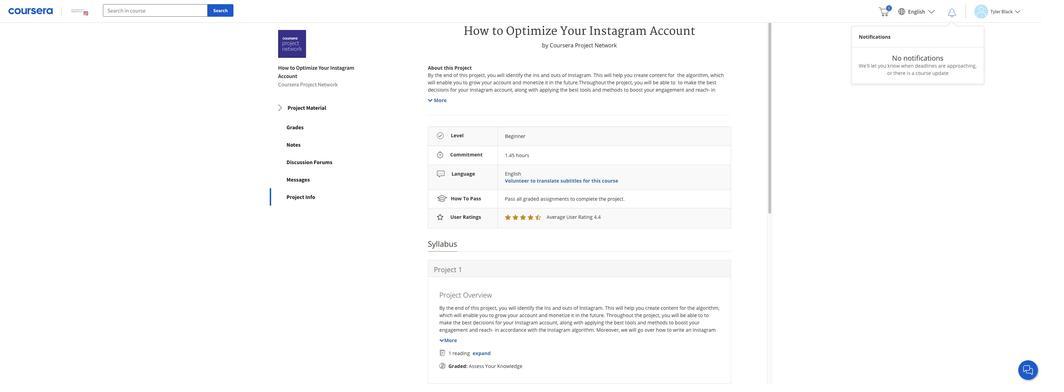 Task type: vqa. For each thing, say whether or not it's contained in the screenshot.
enable to the left
yes



Task type: describe. For each thing, give the bounding box(es) containing it.
future.throughout
[[564, 79, 606, 86]]

0 vertical spatial more
[[434, 97, 447, 104]]

0 vertical spatial more button
[[428, 97, 447, 104]]

enable inside about this project by the end of this project, you will identify the ins and outs of instagram. this will help you create content for  the algorithm, which will enable you to grow your account and monetize it in the future.throughout the project, you will be able to  to make the best decisions for your instagram account, along with applying the best tools and methods to boost your engagement and reach- in accordance with the instagram algorithm. moreover, we will go over how to write an instagram bio and we will use different tools to create instagram story highlights that are essential for your business. this guided project is best for instagram users who are looking towards growing their account and increasing their business presence through instagram in this project we will use some free tools like canva, which will help you make different designs easily and the best thing about canva is that it's free!
[[437, 79, 452, 86]]

that up knowledge at the bottom of page
[[517, 356, 526, 363]]

engagement inside about this project by the end of this project, you will identify the ins and outs of instagram. this will help you create content for  the algorithm, which will enable you to grow your account and monetize it in the future.throughout the project, you will be able to  to make the best decisions for your instagram account, along with applying the best tools and methods to boost your engagement and reach- in accordance with the instagram algorithm. moreover, we will go over how to write an instagram bio and we will use different tools to create instagram story highlights that are essential for your business. this guided project is best for instagram users who are looking towards growing their account and increasing their business presence through instagram in this project we will use some free tools like canva, which will help you make different designs easily and the best thing about canva is that it's free!
[[656, 87, 684, 93]]

over inside the by the end of this project, you will identify the ins and outs of instagram. this will help you create content for  the algorithm, which will enable you to grow your account and monetize it in the future. throughout the project, you will be able to  to make the best decisions for your instagram account, along with applying the best tools and methods to boost your engagement and reach- in accordance with the instagram algorithm. moreover, we will go over how to write an instagram bio and we will use different tools to create instagram story highlights that are essential for your business. this guided project is best for instagram users who are looking towards growing their account and increasing their business presence through instagramin this project we will use some free tools like canva, which will help you make different designs easily and the best thing about canva is that it's free!
[[645, 327, 655, 334]]

complete
[[576, 196, 598, 203]]

canva inside the by the end of this project, you will identify the ins and outs of instagram. this will help you create content for  the algorithm, which will enable you to grow your account and monetize it in the future. throughout the project, you will be able to  to make the best decisions for your instagram account, along with applying the best tools and methods to boost your engagement and reach- in accordance with the instagram algorithm. moreover, we will go over how to write an instagram bio and we will use different tools to create instagram story highlights that are essential for your business. this guided project is best for instagram users who are looking towards growing their account and increasing their business presence through instagramin this project we will use some free tools like canva, which will help you make different designs easily and the best thing about canva is that it's free!
[[497, 356, 511, 363]]

be inside about this project by the end of this project, you will identify the ins and outs of instagram. this will help you create content for  the algorithm, which will enable you to grow your account and monetize it in the future.throughout the project, you will be able to  to make the best decisions for your instagram account, along with applying the best tools and methods to boost your engagement and reach- in accordance with the instagram algorithm. moreover, we will go over how to write an instagram bio and we will use different tools to create instagram story highlights that are essential for your business. this guided project is best for instagram users who are looking towards growing their account and increasing their business presence through instagram in this project we will use some free tools like canva, which will help you make different designs easily and the best thing about canva is that it's free!
[[653, 79, 659, 86]]

1.45 hours
[[505, 152, 529, 159]]

optimize for how to optimize your instagram account by coursera project network
[[506, 25, 558, 38]]

project info link
[[270, 189, 370, 206]]

reach- inside about this project by the end of this project, you will identify the ins and outs of instagram. this will help you create content for  the algorithm, which will enable you to grow your account and monetize it in the future.throughout the project, you will be able to  to make the best decisions for your instagram account, along with applying the best tools and methods to boost your engagement and reach- in accordance with the instagram algorithm. moreover, we will go over how to write an instagram bio and we will use different tools to create instagram story highlights that are essential for your business. this guided project is best for instagram users who are looking towards growing their account and increasing their business presence through instagram in this project we will use some free tools like canva, which will help you make different designs easily and the best thing about canva is that it's free!
[[696, 87, 710, 93]]

business. inside about this project by the end of this project, you will identify the ins and outs of instagram. this will help you create content for  the algorithm, which will enable you to grow your account and monetize it in the future.throughout the project, you will be able to  to make the best decisions for your instagram account, along with applying the best tools and methods to boost your engagement and reach- in accordance with the instagram algorithm. moreover, we will go over how to write an instagram bio and we will use different tools to create instagram story highlights that are essential for your business. this guided project is best for instagram users who are looking towards growing their account and increasing their business presence through instagram in this project we will use some free tools like canva, which will help you make different designs easily and the best thing about canva is that it's free!
[[564, 101, 585, 108]]

hide notifications image
[[948, 9, 956, 17]]

algorithm, inside the by the end of this project, you will identify the ins and outs of instagram. this will help you create content for  the algorithm, which will enable you to grow your account and monetize it in the future. throughout the project, you will be able to  to make the best decisions for your instagram account, along with applying the best tools and methods to boost your engagement and reach- in accordance with the instagram algorithm. moreover, we will go over how to write an instagram bio and we will use different tools to create instagram story highlights that are essential for your business. this guided project is best for instagram users who are looking towards growing their account and increasing their business presence through instagramin this project we will use some free tools like canva, which will help you make different designs easily and the best thing about canva is that it's free!
[[696, 305, 720, 312]]

instagram inside how to optimize your instagram account by coursera project network
[[589, 25, 647, 38]]

1 horizontal spatial 1
[[458, 265, 462, 275]]

tyler black button
[[965, 4, 1021, 18]]

designs inside the by the end of this project, you will identify the ins and outs of instagram. this will help you create content for  the algorithm, which will enable you to grow your account and monetize it in the future. throughout the project, you will be able to  to make the best decisions for your instagram account, along with applying the best tools and methods to boost your engagement and reach- in accordance with the instagram algorithm. moreover, we will go over how to write an instagram bio and we will use different tools to create instagram story highlights that are essential for your business. this guided project is best for instagram users who are looking towards growing their account and increasing their business presence through instagramin this project we will use some free tools like canva, which will help you make different designs easily and the best thing about canva is that it's free!
[[682, 349, 699, 356]]

project info
[[287, 194, 315, 201]]

like inside the by the end of this project, you will identify the ins and outs of instagram. this will help you create content for  the algorithm, which will enable you to grow your account and monetize it in the future. throughout the project, you will be able to  to make the best decisions for your instagram account, along with applying the best tools and methods to boost your engagement and reach- in accordance with the instagram algorithm. moreover, we will go over how to write an instagram bio and we will use different tools to create instagram story highlights that are essential for your business. this guided project is best for instagram users who are looking towards growing their account and increasing their business presence through instagramin this project we will use some free tools like canva, which will help you make different designs easily and the best thing about canva is that it's free!
[[577, 349, 585, 356]]

network inside how to optimize your instagram account by coursera project network
[[595, 42, 617, 49]]

by
[[542, 42, 548, 49]]

user ratings
[[450, 214, 481, 221]]

search
[[213, 7, 228, 14]]

1.45
[[505, 152, 515, 159]]

like inside about this project by the end of this project, you will identify the ins and outs of instagram. this will help you create content for  the algorithm, which will enable you to grow your account and monetize it in the future.throughout the project, you will be able to  to make the best decisions for your instagram account, along with applying the best tools and methods to boost your engagement and reach- in accordance with the instagram algorithm. moreover, we will go over how to write an instagram bio and we will use different tools to create instagram story highlights that are essential for your business. this guided project is best for instagram users who are looking towards growing their account and increasing their business presence through instagram in this project we will use some free tools like canva, which will help you make different designs easily and the best thing about canva is that it's free!
[[523, 131, 531, 137]]

write inside the by the end of this project, you will identify the ins and outs of instagram. this will help you create content for  the algorithm, which will enable you to grow your account and monetize it in the future. throughout the project, you will be able to  to make the best decisions for your instagram account, along with applying the best tools and methods to boost your engagement and reach- in accordance with the instagram algorithm. moreover, we will go over how to write an instagram bio and we will use different tools to create instagram story highlights that are essential for your business. this guided project is best for instagram users who are looking towards growing their account and increasing their business presence through instagramin this project we will use some free tools like canva, which will help you make different designs easily and the best thing about canva is that it's free!
[[673, 327, 685, 334]]

who inside about this project by the end of this project, you will identify the ins and outs of instagram. this will help you create content for  the algorithm, which will enable you to grow your account and monetize it in the future.throughout the project, you will be able to  to make the best decisions for your instagram account, along with applying the best tools and methods to boost your engagement and reach- in accordance with the instagram algorithm. moreover, we will go over how to write an instagram bio and we will use different tools to create instagram story highlights that are essential for your business. this guided project is best for instagram users who are looking towards growing their account and increasing their business presence through instagram in this project we will use some free tools like canva, which will help you make different designs easily and the best thing about canva is that it's free!
[[534, 109, 544, 115]]

there
[[894, 70, 906, 76]]

go inside about this project by the end of this project, you will identify the ins and outs of instagram. this will help you create content for  the algorithm, which will enable you to grow your account and monetize it in the future.throughout the project, you will be able to  to make the best decisions for your instagram account, along with applying the best tools and methods to boost your engagement and reach- in accordance with the instagram algorithm. moreover, we will go over how to write an instagram bio and we will use different tools to create instagram story highlights that are essential for your business. this guided project is best for instagram users who are looking towards growing their account and increasing their business presence through instagram in this project we will use some free tools like canva, which will help you make different designs easily and the best thing about canva is that it's free!
[[565, 94, 571, 101]]

1 user from the left
[[450, 214, 462, 221]]

:
[[466, 363, 468, 370]]

story inside about this project by the end of this project, you will identify the ins and outs of instagram. this will help you create content for  the algorithm, which will enable you to grow your account and monetize it in the future.throughout the project, you will be able to  to make the best decisions for your instagram account, along with applying the best tools and methods to boost your engagement and reach- in accordance with the instagram algorithm. moreover, we will go over how to write an instagram bio and we will use different tools to create instagram story highlights that are essential for your business. this guided project is best for instagram users who are looking towards growing their account and increasing their business presence through instagram in this project we will use some free tools like canva, which will help you make different designs easily and the best thing about canva is that it's free!
[[468, 101, 479, 108]]

to
[[463, 196, 469, 202]]

content inside about this project by the end of this project, you will identify the ins and outs of instagram. this will help you create content for  the algorithm, which will enable you to grow your account and monetize it in the future.throughout the project, you will be able to  to make the best decisions for your instagram account, along with applying the best tools and methods to boost your engagement and reach- in accordance with the instagram algorithm. moreover, we will go over how to write an instagram bio and we will use different tools to create instagram story highlights that are essential for your business. this guided project is best for instagram users who are looking towards growing their account and increasing their business presence through instagram in this project we will use some free tools like canva, which will help you make different designs easily and the best thing about canva is that it's free!
[[649, 72, 667, 79]]

assignments
[[541, 196, 569, 203]]

course inside notifications no notifications we'll let you know when deadlines are approaching, or there is a course update
[[916, 70, 931, 76]]

this inside english volunteer to translate subtitles for this course
[[592, 178, 601, 184]]

along inside the by the end of this project, you will identify the ins and outs of instagram. this will help you create content for  the algorithm, which will enable you to grow your account and monetize it in the future. throughout the project, you will be able to  to make the best decisions for your instagram account, along with applying the best tools and methods to boost your engagement and reach- in accordance with the instagram algorithm. moreover, we will go over how to write an instagram bio and we will use different tools to create instagram story highlights that are essential for your business. this guided project is best for instagram users who are looking towards growing their account and increasing their business presence through instagramin this project we will use some free tools like canva, which will help you make different designs easily and the best thing about canva is that it's free!
[[560, 320, 572, 326]]

subtitles
[[561, 178, 582, 184]]

pass all graded assignments to complete the project.
[[505, 196, 625, 203]]

applying inside about this project by the end of this project, you will identify the ins and outs of instagram. this will help you create content for  the algorithm, which will enable you to grow your account and monetize it in the future.throughout the project, you will be able to  to make the best decisions for your instagram account, along with applying the best tools and methods to boost your engagement and reach- in accordance with the instagram algorithm. moreover, we will go over how to write an instagram bio and we will use different tools to create instagram story highlights that are essential for your business. this guided project is best for instagram users who are looking towards growing their account and increasing their business presence through instagram in this project we will use some free tools like canva, which will help you make different designs easily and the best thing about canva is that it's free!
[[540, 87, 559, 93]]

project up stacked file icon on the left bottom of page
[[439, 342, 455, 348]]

when
[[901, 62, 914, 69]]

grades
[[287, 124, 304, 131]]

1 horizontal spatial pass
[[505, 196, 515, 203]]

to inside how to optimize your instagram account by coursera project network
[[492, 25, 503, 38]]

account for how to optimize your instagram account by coursera project network
[[650, 25, 695, 38]]

english for english volunteer to translate subtitles for this course
[[505, 171, 521, 177]]

know
[[888, 62, 900, 69]]

approaching,
[[947, 62, 977, 69]]

notifications no notifications we'll let you know when deadlines are approaching, or there is a course update
[[859, 34, 977, 76]]

methods inside about this project by the end of this project, you will identify the ins and outs of instagram. this will help you create content for  the algorithm, which will enable you to grow your account and monetize it in the future.throughout the project, you will be able to  to make the best decisions for your instagram account, along with applying the best tools and methods to boost your engagement and reach- in accordance with the instagram algorithm. moreover, we will go over how to write an instagram bio and we will use different tools to create instagram story highlights that are essential for your business. this guided project is best for instagram users who are looking towards growing their account and increasing their business presence through instagram in this project we will use some free tools like canva, which will help you make different designs easily and the best thing about canva is that it's free!
[[602, 87, 623, 93]]

some inside about this project by the end of this project, you will identify the ins and outs of instagram. this will help you create content for  the algorithm, which will enable you to grow your account and monetize it in the future.throughout the project, you will be able to  to make the best decisions for your instagram account, along with applying the best tools and methods to boost your engagement and reach- in accordance with the instagram algorithm. moreover, we will go over how to write an instagram bio and we will use different tools to create instagram story highlights that are essential for your business. this guided project is best for instagram users who are looking towards growing their account and increasing their business presence through instagram in this project we will use some free tools like canva, which will help you make different designs easily and the best thing about canva is that it's free!
[[486, 131, 499, 137]]

project inside about this project by the end of this project, you will identify the ins and outs of instagram. this will help you create content for  the algorithm, which will enable you to grow your account and monetize it in the future.throughout the project, you will be able to  to make the best decisions for your instagram account, along with applying the best tools and methods to boost your engagement and reach- in accordance with the instagram algorithm. moreover, we will go over how to write an instagram bio and we will use different tools to create instagram story highlights that are essential for your business. this guided project is best for instagram users who are looking towards growing their account and increasing their business presence through instagram in this project we will use some free tools like canva, which will help you make different designs easily and the best thing about canva is that it's free!
[[455, 65, 472, 71]]

enable inside the by the end of this project, you will identify the ins and outs of instagram. this will help you create content for  the algorithm, which will enable you to grow your account and monetize it in the future. throughout the project, you will be able to  to make the best decisions for your instagram account, along with applying the best tools and methods to boost your engagement and reach- in accordance with the instagram algorithm. moreover, we will go over how to write an instagram bio and we will use different tools to create instagram story highlights that are essential for your business. this guided project is best for instagram users who are looking towards growing their account and increasing their business presence through instagramin this project we will use some free tools like canva, which will help you make different designs easily and the best thing about canva is that it's free!
[[463, 312, 478, 319]]

info
[[305, 194, 315, 201]]

hours
[[516, 152, 529, 159]]

algorithm. inside the by the end of this project, you will identify the ins and outs of instagram. this will help you create content for  the algorithm, which will enable you to grow your account and monetize it in the future. throughout the project, you will be able to  to make the best decisions for your instagram account, along with applying the best tools and methods to boost your engagement and reach- in accordance with the instagram algorithm. moreover, we will go over how to write an instagram bio and we will use different tools to create instagram story highlights that are essential for your business. this guided project is best for instagram users who are looking towards growing their account and increasing their business presence through instagramin this project we will use some free tools like canva, which will help you make different designs easily and the best thing about canva is that it's free!
[[572, 327, 595, 334]]

average
[[547, 214, 565, 221]]

are inside notifications no notifications we'll let you know when deadlines are approaching, or there is a course update
[[938, 62, 946, 69]]

go inside the by the end of this project, you will identify the ins and outs of instagram. this will help you create content for  the algorithm, which will enable you to grow your account and monetize it in the future. throughout the project, you will be able to  to make the best decisions for your instagram account, along with applying the best tools and methods to boost your engagement and reach- in accordance with the instagram algorithm. moreover, we will go over how to write an instagram bio and we will use different tools to create instagram story highlights that are essential for your business. this guided project is best for instagram users who are looking towards growing their account and increasing their business presence through instagramin this project we will use some free tools like canva, which will help you make different designs easily and the best thing about canva is that it's free!
[[638, 327, 643, 334]]

your inside how to optimize your instagram account coursera project network
[[319, 64, 329, 71]]

about this project by the end of this project, you will identify the ins and outs of instagram. this will help you create content for  the algorithm, which will enable you to grow your account and monetize it in the future.throughout the project, you will be able to  to make the best decisions for your instagram account, along with applying the best tools and methods to boost your engagement and reach- in accordance with the instagram algorithm. moreover, we will go over how to write an instagram bio and we will use different tools to create instagram story highlights that are essential for your business. this guided project is best for instagram users who are looking towards growing their account and increasing their business presence through instagram in this project we will use some free tools like canva, which will help you make different designs easily and the best thing about canva is that it's free!
[[428, 65, 733, 145]]

reach- inside the by the end of this project, you will identify the ins and outs of instagram. this will help you create content for  the algorithm, which will enable you to grow your account and monetize it in the future. throughout the project, you will be able to  to make the best decisions for your instagram account, along with applying the best tools and methods to boost your engagement and reach- in accordance with the instagram algorithm. moreover, we will go over how to write an instagram bio and we will use different tools to create instagram story highlights that are essential for your business. this guided project is best for instagram users who are looking towards growing their account and increasing their business presence through instagramin this project we will use some free tools like canva, which will help you make different designs easily and the best thing about canva is that it's free!
[[479, 327, 494, 334]]

a
[[912, 70, 915, 76]]

volunteer
[[505, 178, 529, 184]]

it's inside about this project by the end of this project, you will identify the ins and outs of instagram. this will help you create content for  the algorithm, which will enable you to grow your account and monetize it in the future.throughout the project, you will be able to  to make the best decisions for your instagram account, along with applying the best tools and methods to boost your engagement and reach- in accordance with the instagram algorithm. moreover, we will go over how to write an instagram bio and we will use different tools to create instagram story highlights that are essential for your business. this guided project is best for instagram users who are looking towards growing their account and increasing their business presence through instagram in this project we will use some free tools like canva, which will help you make different designs easily and the best thing about canva is that it's free!
[[458, 138, 465, 145]]

shopping cart: 1 item image
[[879, 5, 892, 16]]

content inside the by the end of this project, you will identify the ins and outs of instagram. this will help you create content for  the algorithm, which will enable you to grow your account and monetize it in the future. throughout the project, you will be able to  to make the best decisions for your instagram account, along with applying the best tools and methods to boost your engagement and reach- in accordance with the instagram algorithm. moreover, we will go over how to write an instagram bio and we will use different tools to create instagram story highlights that are essential for your business. this guided project is best for instagram users who are looking towards growing their account and increasing their business presence through instagramin this project we will use some free tools like canva, which will help you make different designs easily and the best thing about canva is that it's free!
[[661, 305, 678, 312]]

decisions inside the by the end of this project, you will identify the ins and outs of instagram. this will help you create content for  the algorithm, which will enable you to grow your account and monetize it in the future. throughout the project, you will be able to  to make the best decisions for your instagram account, along with applying the best tools and methods to boost your engagement and reach- in accordance with the instagram algorithm. moreover, we will go over how to write an instagram bio and we will use different tools to create instagram story highlights that are essential for your business. this guided project is best for instagram users who are looking towards growing their account and increasing their business presence through instagramin this project we will use some free tools like canva, which will help you make different designs easily and the best thing about canva is that it's free!
[[473, 320, 494, 326]]

graded
[[449, 363, 466, 370]]

about
[[428, 65, 443, 71]]

messages link
[[270, 171, 370, 189]]

commitment
[[450, 152, 483, 158]]

discussion forums
[[287, 159, 332, 166]]

notes link
[[270, 136, 370, 154]]

growing inside about this project by the end of this project, you will identify the ins and outs of instagram. this will help you create content for  the algorithm, which will enable you to grow your account and monetize it in the future.throughout the project, you will be able to  to make the best decisions for your instagram account, along with applying the best tools and methods to boost your engagement and reach- in accordance with the instagram algorithm. moreover, we will go over how to write an instagram bio and we will use different tools to create instagram story highlights that are essential for your business. this guided project is best for instagram users who are looking towards growing their account and increasing their business presence through instagram in this project we will use some free tools like canva, which will help you make different designs easily and the best thing about canva is that it's free!
[[592, 109, 610, 115]]

grades link
[[270, 119, 370, 136]]

in
[[428, 131, 432, 137]]

coursera inside how to optimize your instagram account by coursera project network
[[550, 42, 574, 49]]

growing inside the by the end of this project, you will identify the ins and outs of instagram. this will help you create content for  the algorithm, which will enable you to grow your account and monetize it in the future. throughout the project, you will be able to  to make the best decisions for your instagram account, along with applying the best tools and methods to boost your engagement and reach- in accordance with the instagram algorithm. moreover, we will go over how to write an instagram bio and we will use different tools to create instagram story highlights that are essential for your business. this guided project is best for instagram users who are looking towards growing their account and increasing their business presence through instagramin this project we will use some free tools like canva, which will help you make different designs easily and the best thing about canva is that it's free!
[[576, 342, 594, 348]]

presence inside the by the end of this project, you will identify the ins and outs of instagram. this will help you create content for  the algorithm, which will enable you to grow your account and monetize it in the future. throughout the project, you will be able to  to make the best decisions for your instagram account, along with applying the best tools and methods to boost your engagement and reach- in accordance with the instagram algorithm. moreover, we will go over how to write an instagram bio and we will use different tools to create instagram story highlights that are essential for your business. this guided project is best for instagram users who are looking towards growing their account and increasing their business presence through instagramin this project we will use some free tools like canva, which will help you make different designs easily and the best thing about canva is that it's free!
[[694, 342, 715, 348]]

let
[[871, 62, 877, 69]]

your for how to optimize your instagram account
[[560, 25, 586, 38]]

0 horizontal spatial pass
[[470, 196, 481, 202]]

forums
[[314, 159, 332, 166]]

essential inside about this project by the end of this project, you will identify the ins and outs of instagram. this will help you create content for  the algorithm, which will enable you to grow your account and monetize it in the future.throughout the project, you will be able to  to make the best decisions for your instagram account, along with applying the best tools and methods to boost your engagement and reach- in accordance with the instagram algorithm. moreover, we will go over how to write an instagram bio and we will use different tools to create instagram story highlights that are essential for your business. this guided project is best for instagram users who are looking towards growing their account and increasing their business presence through instagram in this project we will use some free tools like canva, which will help you make different designs easily and the best thing about canva is that it's free!
[[523, 101, 543, 108]]

an inside the by the end of this project, you will identify the ins and outs of instagram. this will help you create content for  the algorithm, which will enable you to grow your account and monetize it in the future. throughout the project, you will be able to  to make the best decisions for your instagram account, along with applying the best tools and methods to boost your engagement and reach- in accordance with the instagram algorithm. moreover, we will go over how to write an instagram bio and we will use different tools to create instagram story highlights that are essential for your business. this guided project is best for instagram users who are looking towards growing their account and increasing their business presence through instagramin this project we will use some free tools like canva, which will help you make different designs easily and the best thing about canva is that it's free!
[[686, 327, 692, 334]]

knowledge
[[497, 363, 522, 370]]

english volunteer to translate subtitles for this course
[[505, 171, 618, 184]]

applying inside the by the end of this project, you will identify the ins and outs of instagram. this will help you create content for  the algorithm, which will enable you to grow your account and monetize it in the future. throughout the project, you will be able to  to make the best decisions for your instagram account, along with applying the best tools and methods to boost your engagement and reach- in accordance with the instagram algorithm. moreover, we will go over how to write an instagram bio and we will use different tools to create instagram story highlights that are essential for your business. this guided project is best for instagram users who are looking towards growing their account and increasing their business presence through instagramin this project we will use some free tools like canva, which will help you make different designs easily and the best thing about canva is that it's free!
[[585, 320, 604, 326]]

story inside the by the end of this project, you will identify the ins and outs of instagram. this will help you create content for  the algorithm, which will enable you to grow your account and monetize it in the future. throughout the project, you will be able to  to make the best decisions for your instagram account, along with applying the best tools and methods to boost your engagement and reach- in accordance with the instagram algorithm. moreover, we will go over how to write an instagram bio and we will use different tools to create instagram story highlights that are essential for your business. this guided project is best for instagram users who are looking towards growing their account and increasing their business presence through instagramin this project we will use some free tools like canva, which will help you make different designs easily and the best thing about canva is that it's free!
[[563, 334, 575, 341]]

coursera image
[[8, 6, 53, 17]]

notifications
[[859, 34, 891, 40]]

guided inside about this project by the end of this project, you will identify the ins and outs of instagram. this will help you create content for  the algorithm, which will enable you to grow your account and monetize it in the future.throughout the project, you will be able to  to make the best decisions for your instagram account, along with applying the best tools and methods to boost your engagement and reach- in accordance with the instagram algorithm. moreover, we will go over how to write an instagram bio and we will use different tools to create instagram story highlights that are essential for your business. this guided project is best for instagram users who are looking towards growing their account and increasing their business presence through instagram in this project we will use some free tools like canva, which will help you make different designs easily and the best thing about canva is that it's free!
[[438, 109, 454, 115]]

how for how to optimize your instagram account by coursera project network
[[464, 25, 489, 38]]

project inside dropdown button
[[288, 104, 305, 111]]

project overview
[[439, 291, 492, 300]]

that down "future."
[[599, 334, 608, 341]]

how to optimize your instagram account by coursera project network
[[464, 25, 695, 49]]

who inside the by the end of this project, you will identify the ins and outs of instagram. this will help you create content for  the algorithm, which will enable you to grow your account and monetize it in the future. throughout the project, you will be able to  to make the best decisions for your instagram account, along with applying the best tools and methods to boost your engagement and reach- in accordance with the instagram algorithm. moreover, we will go over how to write an instagram bio and we will use different tools to create instagram story highlights that are essential for your business. this guided project is best for instagram users who are looking towards growing their account and increasing their business presence through instagramin this project we will use some free tools like canva, which will help you make different designs easily and the best thing about canva is that it's free!
[[518, 342, 528, 348]]

canva, inside about this project by the end of this project, you will identify the ins and outs of instagram. this will help you create content for  the algorithm, which will enable you to grow your account and monetize it in the future.throughout the project, you will be able to  to make the best decisions for your instagram account, along with applying the best tools and methods to boost your engagement and reach- in accordance with the instagram algorithm. moreover, we will go over how to write an instagram bio and we will use different tools to create instagram story highlights that are essential for your business. this guided project is best for instagram users who are looking towards growing their account and increasing their business presence through instagram in this project we will use some free tools like canva, which will help you make different designs easily and the best thing about canva is that it's free!
[[532, 131, 547, 137]]

black
[[1002, 8, 1013, 14]]

your for graded
[[485, 363, 496, 370]]

discussion
[[287, 159, 313, 166]]

notifications
[[904, 53, 944, 63]]

1 vertical spatial 1
[[449, 350, 451, 357]]

project right in
[[443, 131, 459, 137]]

by the end of this project, you will identify the ins and outs of instagram. this will help you create content for  the algorithm, which will enable you to grow your account and monetize it in the future. throughout the project, you will be able to  to make the best decisions for your instagram account, along with applying the best tools and methods to boost your engagement and reach- in accordance with the instagram algorithm. moreover, we will go over how to write an instagram bio and we will use different tools to create instagram story highlights that are essential for your business. this guided project is best for instagram users who are looking towards growing their account and increasing their business presence through instagramin this project we will use some free tools like canva, which will help you make different designs easily and the best thing about canva is that it's free!
[[439, 305, 720, 363]]

end inside the by the end of this project, you will identify the ins and outs of instagram. this will help you create content for  the algorithm, which will enable you to grow your account and monetize it in the future. throughout the project, you will be able to  to make the best decisions for your instagram account, along with applying the best tools and methods to boost your engagement and reach- in accordance with the instagram algorithm. moreover, we will go over how to write an instagram bio and we will use different tools to create instagram story highlights that are essential for your business. this guided project is best for instagram users who are looking towards growing their account and increasing their business presence through instagramin this project we will use some free tools like canva, which will help you make different designs easily and the best thing about canva is that it's free!
[[455, 305, 464, 312]]

rating
[[578, 214, 593, 221]]

overview
[[463, 291, 492, 300]]

stacked file image
[[439, 351, 446, 357]]

project material button
[[271, 98, 369, 118]]

decisions inside about this project by the end of this project, you will identify the ins and outs of instagram. this will help you create content for  the algorithm, which will enable you to grow your account and monetize it in the future.throughout the project, you will be able to  to make the best decisions for your instagram account, along with applying the best tools and methods to boost your engagement and reach- in accordance with the instagram algorithm. moreover, we will go over how to write an instagram bio and we will use different tools to create instagram story highlights that are essential for your business. this guided project is best for instagram users who are looking towards growing their account and increasing their business presence through instagram in this project we will use some free tools like canva, which will help you make different designs easily and the best thing about canva is that it's free!
[[428, 87, 449, 93]]

accordance inside about this project by the end of this project, you will identify the ins and outs of instagram. this will help you create content for  the algorithm, which will enable you to grow your account and monetize it in the future.throughout the project, you will be able to  to make the best decisions for your instagram account, along with applying the best tools and methods to boost your engagement and reach- in accordance with the instagram algorithm. moreover, we will go over how to write an instagram bio and we will use different tools to create instagram story highlights that are essential for your business. this guided project is best for instagram users who are looking towards growing their account and increasing their business presence through instagram in this project we will use some free tools like canva, which will help you make different designs easily and the best thing about canva is that it's free!
[[428, 94, 454, 101]]

all
[[517, 196, 522, 203]]

ins inside the by the end of this project, you will identify the ins and outs of instagram. this will help you create content for  the algorithm, which will enable you to grow your account and monetize it in the future. throughout the project, you will be able to  to make the best decisions for your instagram account, along with applying the best tools and methods to boost your engagement and reach- in accordance with the instagram algorithm. moreover, we will go over how to write an instagram bio and we will use different tools to create instagram story highlights that are essential for your business. this guided project is best for instagram users who are looking towards growing their account and increasing their business presence through instagramin this project we will use some free tools like canva, which will help you make different designs easily and the best thing about canva is that it's free!
[[544, 305, 551, 312]]

by inside the by the end of this project, you will identify the ins and outs of instagram. this will help you create content for  the algorithm, which will enable you to grow your account and monetize it in the future. throughout the project, you will be able to  to make the best decisions for your instagram account, along with applying the best tools and methods to boost your engagement and reach- in accordance with the instagram algorithm. moreover, we will go over how to write an instagram bio and we will use different tools to create instagram story highlights that are essential for your business. this guided project is best for instagram users who are looking towards growing their account and increasing their business presence through instagramin this project we will use some free tools like canva, which will help you make different designs easily and the best thing about canva is that it's free!
[[439, 305, 445, 312]]

translate
[[537, 178, 559, 184]]

network inside how to optimize your instagram account coursera project network
[[318, 81, 338, 88]]

is inside notifications no notifications we'll let you know when deadlines are approaching, or there is a course update
[[907, 70, 911, 76]]

1 reading expand
[[449, 350, 491, 357]]

project material
[[288, 104, 326, 111]]

project inside how to optimize your instagram account by coursera project network
[[575, 42, 593, 49]]

graded : assess your knowledge
[[449, 363, 522, 370]]

tyler black
[[991, 8, 1013, 14]]

beginner
[[505, 133, 526, 140]]

an inside about this project by the end of this project, you will identify the ins and outs of instagram. this will help you create content for  the algorithm, which will enable you to grow your account and monetize it in the future.throughout the project, you will be able to  to make the best decisions for your instagram account, along with applying the best tools and methods to boost your engagement and reach- in accordance with the instagram algorithm. moreover, we will go over how to write an instagram bio and we will use different tools to create instagram story highlights that are essential for your business. this guided project is best for instagram users who are looking towards growing their account and increasing their business presence through instagram in this project we will use some free tools like canva, which will help you make different designs easily and the best thing about canva is that it's free!
[[613, 94, 619, 101]]

reading
[[453, 350, 470, 357]]

1 vertical spatial more
[[444, 338, 457, 344]]

material
[[306, 104, 326, 111]]

syllabus
[[428, 239, 457, 249]]

tyler
[[991, 8, 1001, 14]]

project 1
[[434, 265, 462, 275]]

level
[[451, 132, 464, 139]]

along inside about this project by the end of this project, you will identify the ins and outs of instagram. this will help you create content for  the algorithm, which will enable you to grow your account and monetize it in the future.throughout the project, you will be able to  to make the best decisions for your instagram account, along with applying the best tools and methods to boost your engagement and reach- in accordance with the instagram algorithm. moreover, we will go over how to write an instagram bio and we will use different tools to create instagram story highlights that are essential for your business. this guided project is best for instagram users who are looking towards growing their account and increasing their business presence through instagram in this project we will use some free tools like canva, which will help you make different designs easily and the best thing about canva is that it's free!
[[515, 87, 527, 93]]

how to optimize your instagram account coursera project network
[[278, 64, 354, 88]]

we'll
[[859, 62, 870, 69]]

assess
[[469, 363, 484, 370]]

future.
[[590, 312, 605, 319]]

some inside the by the end of this project, you will identify the ins and outs of instagram. this will help you create content for  the algorithm, which will enable you to grow your account and monetize it in the future. throughout the project, you will be able to  to make the best decisions for your instagram account, along with applying the best tools and methods to boost your engagement and reach- in accordance with the instagram algorithm. moreover, we will go over how to write an instagram bio and we will use different tools to create instagram story highlights that are essential for your business. this guided project is best for instagram users who are looking towards growing their account and increasing their business presence through instagramin this project we will use some free tools like canva, which will help you make different designs easily and the best thing about canva is that it's free!
[[540, 349, 553, 356]]

account, inside about this project by the end of this project, you will identify the ins and outs of instagram. this will help you create content for  the algorithm, which will enable you to grow your account and monetize it in the future.throughout the project, you will be able to  to make the best decisions for your instagram account, along with applying the best tools and methods to boost your engagement and reach- in accordance with the instagram algorithm. moreover, we will go over how to write an instagram bio and we will use different tools to create instagram story highlights that are essential for your business. this guided project is best for instagram users who are looking towards growing their account and increasing their business presence through instagram in this project we will use some free tools like canva, which will help you make different designs easily and the best thing about canva is that it's free!
[[494, 87, 513, 93]]

instagramin
[[459, 349, 486, 356]]

notes
[[287, 141, 301, 148]]



Task type: locate. For each thing, give the bounding box(es) containing it.
outs
[[551, 72, 561, 79], [562, 305, 572, 312]]

project up knowledge at the bottom of page
[[497, 349, 513, 356]]

through inside about this project by the end of this project, you will identify the ins and outs of instagram. this will help you create content for  the algorithm, which will enable you to grow your account and monetize it in the future.throughout the project, you will be able to  to make the best decisions for your instagram account, along with applying the best tools and methods to boost your engagement and reach- in accordance with the instagram algorithm. moreover, we will go over how to write an instagram bio and we will use different tools to create instagram story highlights that are essential for your business. this guided project is best for instagram users who are looking towards growing their account and increasing their business presence through instagram in this project we will use some free tools like canva, which will help you make different designs easily and the best thing about canva is that it's free!
[[428, 116, 446, 123]]

0 vertical spatial decisions
[[428, 87, 449, 93]]

about inside about this project by the end of this project, you will identify the ins and outs of instagram. this will help you create content for  the algorithm, which will enable you to grow your account and monetize it in the future.throughout the project, you will be able to  to make the best decisions for your instagram account, along with applying the best tools and methods to boost your engagement and reach- in accordance with the instagram algorithm. moreover, we will go over how to write an instagram bio and we will use different tools to create instagram story highlights that are essential for your business. this guided project is best for instagram users who are looking towards growing their account and increasing their business presence through instagram in this project we will use some free tools like canva, which will help you make different designs easily and the best thing about canva is that it's free!
[[703, 131, 716, 137]]

business inside the by the end of this project, you will identify the ins and outs of instagram. this will help you create content for  the algorithm, which will enable you to grow your account and monetize it in the future. throughout the project, you will be able to  to make the best decisions for your instagram account, along with applying the best tools and methods to boost your engagement and reach- in accordance with the instagram algorithm. moreover, we will go over how to write an instagram bio and we will use different tools to create instagram story highlights that are essential for your business. this guided project is best for instagram users who are looking towards growing their account and increasing their business presence through instagramin this project we will use some free tools like canva, which will help you make different designs easily and the best thing about canva is that it's free!
[[673, 342, 693, 348]]

optimize
[[506, 25, 558, 38], [296, 64, 318, 71]]

user left the ratings
[[450, 214, 462, 221]]

1 vertical spatial an
[[686, 327, 692, 334]]

0 horizontal spatial algorithm.
[[499, 94, 523, 101]]

moreover,
[[524, 94, 547, 101], [597, 327, 620, 334]]

pass left all on the bottom of page
[[505, 196, 515, 203]]

over
[[572, 94, 582, 101], [645, 327, 655, 334]]

0 horizontal spatial about
[[482, 356, 496, 363]]

1 vertical spatial account
[[278, 73, 297, 80]]

0 horizontal spatial who
[[518, 342, 528, 348]]

easily inside about this project by the end of this project, you will identify the ins and outs of instagram. this will help you create content for  the algorithm, which will enable you to grow your account and monetize it in the future.throughout the project, you will be able to  to make the best decisions for your instagram account, along with applying the best tools and methods to boost your engagement and reach- in accordance with the instagram algorithm. moreover, we will go over how to write an instagram bio and we will use different tools to create instagram story highlights that are essential for your business. this guided project is best for instagram users who are looking towards growing their account and increasing their business presence through instagram in this project we will use some free tools like canva, which will help you make different designs easily and the best thing about canva is that it's free!
[[646, 131, 659, 137]]

help center image
[[1024, 367, 1033, 375]]

that up 'beginner'
[[504, 101, 513, 108]]

pass
[[470, 196, 481, 202], [505, 196, 515, 203]]

discussion forums link
[[270, 154, 370, 171]]

instagram
[[589, 25, 647, 38], [330, 64, 354, 71], [470, 87, 493, 93], [475, 94, 498, 101], [620, 94, 643, 101], [443, 101, 467, 108], [496, 109, 519, 115], [448, 116, 471, 123], [515, 320, 538, 326], [548, 327, 571, 334], [693, 327, 716, 334], [539, 334, 562, 341], [480, 342, 504, 348]]

this
[[594, 72, 603, 79], [428, 109, 437, 115], [605, 305, 614, 312], [682, 334, 691, 341]]

1 vertical spatial business.
[[659, 334, 681, 341]]

1 horizontal spatial grow
[[495, 312, 507, 319]]

1 vertical spatial more button
[[439, 337, 457, 345]]

course inside english volunteer to translate subtitles for this course
[[602, 178, 618, 184]]

1 vertical spatial coursera
[[278, 81, 299, 88]]

bio inside about this project by the end of this project, you will identify the ins and outs of instagram. this will help you create content for  the algorithm, which will enable you to grow your account and monetize it in the future.throughout the project, you will be able to  to make the best decisions for your instagram account, along with applying the best tools and methods to boost your engagement and reach- in accordance with the instagram algorithm. moreover, we will go over how to write an instagram bio and we will use different tools to create instagram story highlights that are essential for your business. this guided project is best for instagram users who are looking towards growing their account and increasing their business presence through instagram in this project we will use some free tools like canva, which will help you make different designs easily and the best thing about canva is that it's free!
[[645, 94, 652, 101]]

0 horizontal spatial story
[[468, 101, 479, 108]]

user left the rating
[[566, 214, 577, 221]]

who
[[534, 109, 544, 115], [518, 342, 528, 348]]

write inside about this project by the end of this project, you will identify the ins and outs of instagram. this will help you create content for  the algorithm, which will enable you to grow your account and monetize it in the future.throughout the project, you will be able to  to make the best decisions for your instagram account, along with applying the best tools and methods to boost your engagement and reach- in accordance with the instagram algorithm. moreover, we will go over how to write an instagram bio and we will use different tools to create instagram story highlights that are essential for your business. this guided project is best for instagram users who are looking towards growing their account and increasing their business presence through instagram in this project we will use some free tools like canva, which will help you make different designs easily and the best thing about canva is that it's free!
[[601, 94, 612, 101]]

expand
[[473, 350, 491, 357]]

0 vertical spatial canva,
[[532, 131, 547, 137]]

0 horizontal spatial account
[[278, 73, 297, 80]]

project up level
[[455, 109, 471, 115]]

0 horizontal spatial users
[[505, 342, 517, 348]]

1 horizontal spatial users
[[521, 109, 533, 115]]

thing inside the by the end of this project, you will identify the ins and outs of instagram. this will help you create content for  the algorithm, which will enable you to grow your account and monetize it in the future. throughout the project, you will be able to  to make the best decisions for your instagram account, along with applying the best tools and methods to boost your engagement and reach- in accordance with the instagram algorithm. moreover, we will go over how to write an instagram bio and we will use different tools to create instagram story highlights that are essential for your business. this guided project is best for instagram users who are looking towards growing their account and increasing their business presence through instagramin this project we will use some free tools like canva, which will help you make different designs easily and the best thing about canva is that it's free!
[[469, 356, 481, 363]]

essential
[[523, 101, 543, 108], [618, 334, 638, 341]]

messages
[[287, 176, 310, 183]]

1 horizontal spatial an
[[686, 327, 692, 334]]

how for how to pass
[[451, 196, 462, 202]]

1 vertical spatial grow
[[495, 312, 507, 319]]

account
[[650, 25, 695, 38], [278, 73, 297, 80]]

grow inside the by the end of this project, you will identify the ins and outs of instagram. this will help you create content for  the algorithm, which will enable you to grow your account and monetize it in the future. throughout the project, you will be able to  to make the best decisions for your instagram account, along with applying the best tools and methods to boost your engagement and reach- in accordance with the instagram algorithm. moreover, we will go over how to write an instagram bio and we will use different tools to create instagram story highlights that are essential for your business. this guided project is best for instagram users who are looking towards growing their account and increasing their business presence through instagramin this project we will use some free tools like canva, which will help you make different designs easily and the best thing about canva is that it's free!
[[495, 312, 507, 319]]

0 vertical spatial boost
[[630, 87, 643, 93]]

ratings
[[463, 214, 481, 221]]

1 vertical spatial ins
[[544, 305, 551, 312]]

able inside about this project by the end of this project, you will identify the ins and outs of instagram. this will help you create content for  the algorithm, which will enable you to grow your account and monetize it in the future.throughout the project, you will be able to  to make the best decisions for your instagram account, along with applying the best tools and methods to boost your engagement and reach- in accordance with the instagram algorithm. moreover, we will go over how to write an instagram bio and we will use different tools to create instagram story highlights that are essential for your business. this guided project is best for instagram users who are looking towards growing their account and increasing their business presence through instagram in this project we will use some free tools like canva, which will help you make different designs easily and the best thing about canva is that it's free!
[[660, 79, 670, 86]]

1 vertical spatial decisions
[[473, 320, 494, 326]]

of
[[454, 72, 458, 79], [562, 72, 567, 79], [465, 305, 470, 312], [574, 305, 578, 312]]

coursera up 'project material'
[[278, 81, 299, 88]]

boost inside about this project by the end of this project, you will identify the ins and outs of instagram. this will help you create content for  the algorithm, which will enable you to grow your account and monetize it in the future.throughout the project, you will be able to  to make the best decisions for your instagram account, along with applying the best tools and methods to boost your engagement and reach- in accordance with the instagram algorithm. moreover, we will go over how to write an instagram bio and we will use different tools to create instagram story highlights that are essential for your business. this guided project is best for instagram users who are looking towards growing their account and increasing their business presence through instagram in this project we will use some free tools like canva, which will help you make different designs easily and the best thing about canva is that it's free!
[[630, 87, 643, 93]]

it's inside the by the end of this project, you will identify the ins and outs of instagram. this will help you create content for  the algorithm, which will enable you to grow your account and monetize it in the future. throughout the project, you will be able to  to make the best decisions for your instagram account, along with applying the best tools and methods to boost your engagement and reach- in accordance with the instagram algorithm. moreover, we will go over how to write an instagram bio and we will use different tools to create instagram story highlights that are essential for your business. this guided project is best for instagram users who are looking towards growing their account and increasing their business presence through instagramin this project we will use some free tools like canva, which will help you make different designs easily and the best thing about canva is that it's free!
[[527, 356, 533, 363]]

1 up project overview
[[458, 265, 462, 275]]

moreover, inside the by the end of this project, you will identify the ins and outs of instagram. this will help you create content for  the algorithm, which will enable you to grow your account and monetize it in the future. throughout the project, you will be able to  to make the best decisions for your instagram account, along with applying the best tools and methods to boost your engagement and reach- in accordance with the instagram algorithm. moreover, we will go over how to write an instagram bio and we will use different tools to create instagram story highlights that are essential for your business. this guided project is best for instagram users who are looking towards growing their account and increasing their business presence through instagramin this project we will use some free tools like canva, which will help you make different designs easily and the best thing about canva is that it's free!
[[597, 327, 620, 334]]

towards
[[572, 109, 591, 115], [556, 342, 575, 348]]

0 horizontal spatial accordance
[[428, 94, 454, 101]]

deadlines
[[915, 62, 937, 69]]

free inside about this project by the end of this project, you will identify the ins and outs of instagram. this will help you create content for  the algorithm, which will enable you to grow your account and monetize it in the future.throughout the project, you will be able to  to make the best decisions for your instagram account, along with applying the best tools and methods to boost your engagement and reach- in accordance with the instagram algorithm. moreover, we will go over how to write an instagram bio and we will use different tools to create instagram story highlights that are essential for your business. this guided project is best for instagram users who are looking towards growing their account and increasing their business presence through instagram in this project we will use some free tools like canva, which will help you make different designs easily and the best thing about canva is that it's free!
[[500, 131, 509, 137]]

0 vertical spatial story
[[468, 101, 479, 108]]

0 horizontal spatial like
[[523, 131, 531, 137]]

canva up knowledge at the bottom of page
[[497, 356, 511, 363]]

create
[[634, 72, 648, 79], [428, 101, 442, 108], [645, 305, 660, 312], [523, 334, 537, 341]]

0 vertical spatial instagram.
[[568, 72, 592, 79]]

enable down about
[[437, 79, 452, 86]]

0 vertical spatial write
[[601, 94, 612, 101]]

instagram. up "future."
[[580, 305, 604, 312]]

1 vertical spatial account,
[[539, 320, 559, 326]]

engagement inside the by the end of this project, you will identify the ins and outs of instagram. this will help you create content for  the algorithm, which will enable you to grow your account and monetize it in the future. throughout the project, you will be able to  to make the best decisions for your instagram account, along with applying the best tools and methods to boost your engagement and reach- in accordance with the instagram algorithm. moreover, we will go over how to write an instagram bio and we will use different tools to create instagram story highlights that are essential for your business. this guided project is best for instagram users who are looking towards growing their account and increasing their business presence through instagramin this project we will use some free tools like canva, which will help you make different designs easily and the best thing about canva is that it's free!
[[439, 327, 468, 334]]

coursera
[[550, 42, 574, 49], [278, 81, 299, 88]]

2 horizontal spatial your
[[560, 25, 586, 38]]

your inside how to optimize your instagram account by coursera project network
[[560, 25, 586, 38]]

enable
[[437, 79, 452, 86], [463, 312, 478, 319]]

will
[[497, 72, 505, 79], [604, 72, 612, 79], [428, 79, 435, 86], [644, 79, 652, 86], [557, 94, 564, 101], [671, 94, 678, 101], [468, 131, 476, 137], [563, 131, 571, 137], [509, 305, 516, 312], [616, 305, 623, 312], [454, 312, 462, 319], [672, 312, 679, 319], [629, 327, 637, 334], [466, 334, 473, 341], [522, 349, 530, 356], [617, 349, 625, 356]]

0 vertical spatial 1
[[458, 265, 462, 275]]

0 vertical spatial enable
[[437, 79, 452, 86]]

users up knowledge at the bottom of page
[[505, 342, 517, 348]]

1 horizontal spatial end
[[455, 305, 464, 312]]

2 vertical spatial your
[[485, 363, 496, 370]]

guided inside the by the end of this project, you will identify the ins and outs of instagram. this will help you create content for  the algorithm, which will enable you to grow your account and monetize it in the future. throughout the project, you will be able to  to make the best decisions for your instagram account, along with applying the best tools and methods to boost your engagement and reach- in accordance with the instagram algorithm. moreover, we will go over how to write an instagram bio and we will use different tools to create instagram story highlights that are essential for your business. this guided project is best for instagram users who are looking towards growing their account and increasing their business presence through instagramin this project we will use some free tools like canva, which will help you make different designs easily and the best thing about canva is that it's free!
[[692, 334, 708, 341]]

0 vertical spatial outs
[[551, 72, 561, 79]]

0 horizontal spatial network
[[318, 81, 338, 88]]

1 vertical spatial how
[[656, 327, 666, 334]]

account,
[[494, 87, 513, 93], [539, 320, 559, 326]]

growing down future.throughout
[[592, 109, 610, 115]]

write
[[601, 94, 612, 101], [673, 327, 685, 334]]

0 vertical spatial increasing
[[653, 109, 676, 115]]

project inside how to optimize your instagram account coursera project network
[[300, 81, 317, 88]]

english
[[908, 8, 925, 15], [505, 171, 521, 177]]

1 vertical spatial network
[[318, 81, 338, 88]]

presence inside about this project by the end of this project, you will identify the ins and outs of instagram. this will help you create content for  the algorithm, which will enable you to grow your account and monetize it in the future.throughout the project, you will be able to  to make the best decisions for your instagram account, along with applying the best tools and methods to boost your engagement and reach- in accordance with the instagram algorithm. moreover, we will go over how to write an instagram bio and we will use different tools to create instagram story highlights that are essential for your business. this guided project is best for instagram users who are looking towards growing their account and increasing their business presence through instagram in this project we will use some free tools like canva, which will help you make different designs easily and the best thing about canva is that it's free!
[[710, 109, 731, 115]]

1 horizontal spatial applying
[[585, 320, 604, 326]]

ins inside about this project by the end of this project, you will identify the ins and outs of instagram. this will help you create content for  the algorithm, which will enable you to grow your account and monetize it in the future.throughout the project, you will be able to  to make the best decisions for your instagram account, along with applying the best tools and methods to boost your engagement and reach- in accordance with the instagram algorithm. moreover, we will go over how to write an instagram bio and we will use different tools to create instagram story highlights that are essential for your business. this guided project is best for instagram users who are looking towards growing their account and increasing their business presence through instagram in this project we will use some free tools like canva, which will help you make different designs easily and the best thing about canva is that it's free!
[[533, 72, 540, 79]]

business
[[689, 109, 709, 115], [673, 342, 693, 348]]

looking
[[554, 109, 571, 115], [538, 342, 555, 348]]

end inside about this project by the end of this project, you will identify the ins and outs of instagram. this will help you create content for  the algorithm, which will enable you to grow your account and monetize it in the future.throughout the project, you will be able to  to make the best decisions for your instagram account, along with applying the best tools and methods to boost your engagement and reach- in accordance with the instagram algorithm. moreover, we will go over how to write an instagram bio and we will use different tools to create instagram story highlights that are essential for your business. this guided project is best for instagram users who are looking towards growing their account and increasing their business presence through instagram in this project we will use some free tools like canva, which will help you make different designs easily and the best thing about canva is that it's free!
[[444, 72, 452, 79]]

instagram. inside the by the end of this project, you will identify the ins and outs of instagram. this will help you create content for  the algorithm, which will enable you to grow your account and monetize it in the future. throughout the project, you will be able to  to make the best decisions for your instagram account, along with applying the best tools and methods to boost your engagement and reach- in accordance with the instagram algorithm. moreover, we will go over how to write an instagram bio and we will use different tools to create instagram story highlights that are essential for your business. this guided project is best for instagram users who are looking towards growing their account and increasing their business presence through instagramin this project we will use some free tools like canva, which will help you make different designs easily and the best thing about canva is that it's free!
[[580, 305, 604, 312]]

0 horizontal spatial 1
[[449, 350, 451, 357]]

assignment image
[[439, 364, 446, 370]]

by down about
[[428, 72, 434, 79]]

looking inside the by the end of this project, you will identify the ins and outs of instagram. this will help you create content for  the algorithm, which will enable you to grow your account and monetize it in the future. throughout the project, you will be able to  to make the best decisions for your instagram account, along with applying the best tools and methods to boost your engagement and reach- in accordance with the instagram algorithm. moreover, we will go over how to write an instagram bio and we will use different tools to create instagram story highlights that are essential for your business. this guided project is best for instagram users who are looking towards growing their account and increasing their business presence through instagramin this project we will use some free tools like canva, which will help you make different designs easily and the best thing about canva is that it's free!
[[538, 342, 555, 348]]

which
[[711, 72, 724, 79], [548, 131, 562, 137], [439, 312, 453, 319], [603, 349, 616, 356]]

more down about
[[434, 97, 447, 104]]

you inside notifications no notifications we'll let you know when deadlines are approaching, or there is a course update
[[878, 62, 887, 69]]

how to pass
[[451, 196, 481, 202]]

applying
[[540, 87, 559, 93], [585, 320, 604, 326]]

1 horizontal spatial it's
[[527, 356, 533, 363]]

0 vertical spatial algorithm.
[[499, 94, 523, 101]]

algorithm.
[[499, 94, 523, 101], [572, 327, 595, 334]]

free! inside about this project by the end of this project, you will identify the ins and outs of instagram. this will help you create content for  the algorithm, which will enable you to grow your account and monetize it in the future.throughout the project, you will be able to  to make the best decisions for your instagram account, along with applying the best tools and methods to boost your engagement and reach- in accordance with the instagram algorithm. moreover, we will go over how to write an instagram bio and we will use different tools to create instagram story highlights that are essential for your business. this guided project is best for instagram users who are looking towards growing their account and increasing their business presence through instagram in this project we will use some free tools like canva, which will help you make different designs easily and the best thing about canva is that it's free!
[[466, 138, 476, 145]]

through
[[428, 116, 446, 123], [439, 349, 458, 356]]

0 horizontal spatial decisions
[[428, 87, 449, 93]]

1 right stacked file icon on the left bottom of page
[[449, 350, 451, 357]]

more up stacked file icon on the left bottom of page
[[444, 338, 457, 344]]

1 vertical spatial bio
[[439, 334, 447, 341]]

identify inside about this project by the end of this project, you will identify the ins and outs of instagram. this will help you create content for  the algorithm, which will enable you to grow your account and monetize it in the future.throughout the project, you will be able to  to make the best decisions for your instagram account, along with applying the best tools and methods to boost your engagement and reach- in accordance with the instagram algorithm. moreover, we will go over how to write an instagram bio and we will use different tools to create instagram story highlights that are essential for your business. this guided project is best for instagram users who are looking towards growing their account and increasing their business presence through instagram in this project we will use some free tools like canva, which will help you make different designs easily and the best thing about canva is that it's free!
[[506, 72, 523, 79]]

1 horizontal spatial canva,
[[586, 349, 601, 356]]

monetize inside the by the end of this project, you will identify the ins and outs of instagram. this will help you create content for  the algorithm, which will enable you to grow your account and monetize it in the future. throughout the project, you will be able to  to make the best decisions for your instagram account, along with applying the best tools and methods to boost your engagement and reach- in accordance with the instagram algorithm. moreover, we will go over how to write an instagram bio and we will use different tools to create instagram story highlights that are essential for your business. this guided project is best for instagram users who are looking towards growing their account and increasing their business presence through instagramin this project we will use some free tools like canva, which will help you make different designs easily and the best thing about canva is that it's free!
[[549, 312, 570, 319]]

more button down about
[[428, 97, 447, 104]]

over inside about this project by the end of this project, you will identify the ins and outs of instagram. this will help you create content for  the algorithm, which will enable you to grow your account and monetize it in the future.throughout the project, you will be able to  to make the best decisions for your instagram account, along with applying the best tools and methods to boost your engagement and reach- in accordance with the instagram algorithm. moreover, we will go over how to write an instagram bio and we will use different tools to create instagram story highlights that are essential for your business. this guided project is best for instagram users who are looking towards growing their account and increasing their business presence through instagram in this project we will use some free tools like canva, which will help you make different designs easily and the best thing about canva is that it's free!
[[572, 94, 582, 101]]

canva, inside the by the end of this project, you will identify the ins and outs of instagram. this will help you create content for  the algorithm, which will enable you to grow your account and monetize it in the future. throughout the project, you will be able to  to make the best decisions for your instagram account, along with applying the best tools and methods to boost your engagement and reach- in accordance with the instagram algorithm. moreover, we will go over how to write an instagram bio and we will use different tools to create instagram story highlights that are essential for your business. this guided project is best for instagram users who are looking towards growing their account and increasing their business presence through instagramin this project we will use some free tools like canva, which will help you make different designs easily and the best thing about canva is that it's free!
[[586, 349, 601, 356]]

0 horizontal spatial applying
[[540, 87, 559, 93]]

how for how to optimize your instagram account coursera project network
[[278, 64, 289, 71]]

monetize inside about this project by the end of this project, you will identify the ins and outs of instagram. this will help you create content for  the algorithm, which will enable you to grow your account and monetize it in the future.throughout the project, you will be able to  to make the best decisions for your instagram account, along with applying the best tools and methods to boost your engagement and reach- in accordance with the instagram algorithm. moreover, we will go over how to write an instagram bio and we will use different tools to create instagram story highlights that are essential for your business. this guided project is best for instagram users who are looking towards growing their account and increasing their business presence through instagram in this project we will use some free tools like canva, which will help you make different designs easily and the best thing about canva is that it's free!
[[523, 79, 544, 86]]

through inside the by the end of this project, you will identify the ins and outs of instagram. this will help you create content for  the algorithm, which will enable you to grow your account and monetize it in the future. throughout the project, you will be able to  to make the best decisions for your instagram account, along with applying the best tools and methods to boost your engagement and reach- in accordance with the instagram algorithm. moreover, we will go over how to write an instagram bio and we will use different tools to create instagram story highlights that are essential for your business. this guided project is best for instagram users who are looking towards growing their account and increasing their business presence through instagramin this project we will use some free tools like canva, which will help you make different designs easily and the best thing about canva is that it's free!
[[439, 349, 458, 356]]

0 vertical spatial canva
[[428, 138, 442, 145]]

chat with us image
[[1023, 365, 1034, 376]]

1 vertical spatial along
[[560, 320, 572, 326]]

0 horizontal spatial canva,
[[532, 131, 547, 137]]

highlights inside about this project by the end of this project, you will identify the ins and outs of instagram. this will help you create content for  the algorithm, which will enable you to grow your account and monetize it in the future.throughout the project, you will be able to  to make the best decisions for your instagram account, along with applying the best tools and methods to boost your engagement and reach- in accordance with the instagram algorithm. moreover, we will go over how to write an instagram bio and we will use different tools to create instagram story highlights that are essential for your business. this guided project is best for instagram users who are looking towards growing their account and increasing their business presence through instagram in this project we will use some free tools like canva, which will help you make different designs easily and the best thing about canva is that it's free!
[[481, 101, 503, 108]]

1 horizontal spatial essential
[[618, 334, 638, 341]]

by inside about this project by the end of this project, you will identify the ins and outs of instagram. this will help you create content for  the algorithm, which will enable you to grow your account and monetize it in the future.throughout the project, you will be able to  to make the best decisions for your instagram account, along with applying the best tools and methods to boost your engagement and reach- in accordance with the instagram algorithm. moreover, we will go over how to write an instagram bio and we will use different tools to create instagram story highlights that are essential for your business. this guided project is best for instagram users who are looking towards growing their account and increasing their business presence through instagram in this project we will use some free tools like canva, which will help you make different designs easily and the best thing about canva is that it's free!
[[428, 72, 434, 79]]

0 horizontal spatial designs
[[628, 131, 645, 137]]

that
[[504, 101, 513, 108], [448, 138, 457, 145], [599, 334, 608, 341], [517, 356, 526, 363]]

0 horizontal spatial ins
[[533, 72, 540, 79]]

1 vertical spatial algorithm,
[[696, 305, 720, 312]]

expand button
[[473, 350, 491, 357]]

user
[[450, 214, 462, 221], [566, 214, 577, 221]]

0 vertical spatial moreover,
[[524, 94, 547, 101]]

no
[[892, 53, 902, 63]]

network
[[595, 42, 617, 49], [318, 81, 338, 88]]

grow
[[469, 79, 480, 86], [495, 312, 507, 319]]

optimize down 'coursera project network' image
[[296, 64, 318, 71]]

or
[[887, 70, 892, 76]]

english for english
[[908, 8, 925, 15]]

1 vertical spatial guided
[[692, 334, 708, 341]]

4.4
[[594, 214, 601, 221]]

users inside the by the end of this project, you will identify the ins and outs of instagram. this will help you create content for  the algorithm, which will enable you to grow your account and monetize it in the future. throughout the project, you will be able to  to make the best decisions for your instagram account, along with applying the best tools and methods to boost your engagement and reach- in accordance with the instagram algorithm. moreover, we will go over how to write an instagram bio and we will use different tools to create instagram story highlights that are essential for your business. this guided project is best for instagram users who are looking towards growing their account and increasing their business presence through instagramin this project we will use some free tools like canva, which will help you make different designs easily and the best thing about canva is that it's free!
[[505, 342, 517, 348]]

english button
[[896, 0, 938, 23]]

0 horizontal spatial moreover,
[[524, 94, 547, 101]]

easily inside the by the end of this project, you will identify the ins and outs of instagram. this will help you create content for  the algorithm, which will enable you to grow your account and monetize it in the future. throughout the project, you will be able to  to make the best decisions for your instagram account, along with applying the best tools and methods to boost your engagement and reach- in accordance with the instagram algorithm. moreover, we will go over how to write an instagram bio and we will use different tools to create instagram story highlights that are essential for your business. this guided project is best for instagram users who are looking towards growing their account and increasing their business presence through instagramin this project we will use some free tools like canva, which will help you make different designs easily and the best thing about canva is that it's free!
[[700, 349, 713, 356]]

looking inside about this project by the end of this project, you will identify the ins and outs of instagram. this will help you create content for  the algorithm, which will enable you to grow your account and monetize it in the future.throughout the project, you will be able to  to make the best decisions for your instagram account, along with applying the best tools and methods to boost your engagement and reach- in accordance with the instagram algorithm. moreover, we will go over how to write an instagram bio and we will use different tools to create instagram story highlights that are essential for your business. this guided project is best for instagram users who are looking towards growing their account and increasing their business presence through instagram in this project we will use some free tools like canva, which will help you make different designs easily and the best thing about canva is that it's free!
[[554, 109, 571, 115]]

decisions down about
[[428, 87, 449, 93]]

an
[[613, 94, 619, 101], [686, 327, 692, 334]]

volunteer to translate subtitles for this course link
[[505, 178, 618, 184]]

to
[[492, 25, 503, 38], [290, 64, 295, 71], [463, 79, 468, 86], [671, 79, 676, 86], [678, 79, 683, 86], [624, 87, 629, 93], [595, 94, 599, 101], [723, 94, 727, 101], [531, 178, 536, 184], [570, 196, 575, 203], [489, 312, 494, 319], [698, 312, 703, 319], [704, 312, 709, 319], [669, 320, 674, 326], [667, 327, 672, 334], [517, 334, 522, 341]]

english up volunteer
[[505, 171, 521, 177]]

1 horizontal spatial thing
[[690, 131, 702, 137]]

1 horizontal spatial over
[[645, 327, 655, 334]]

coursera project network image
[[278, 30, 306, 58]]

account
[[493, 79, 511, 86], [623, 109, 641, 115], [520, 312, 538, 319], [607, 342, 625, 348]]

enable down project overview
[[463, 312, 478, 319]]

account inside how to optimize your instagram account coursera project network
[[278, 73, 297, 80]]

methods inside the by the end of this project, you will identify the ins and outs of instagram. this will help you create content for  the algorithm, which will enable you to grow your account and monetize it in the future. throughout the project, you will be able to  to make the best decisions for your instagram account, along with applying the best tools and methods to boost your engagement and reach- in accordance with the instagram algorithm. moreover, we will go over how to write an instagram bio and we will use different tools to create instagram story highlights that are essential for your business. this guided project is best for instagram users who are looking towards growing their account and increasing their business presence through instagramin this project we will use some free tools like canva, which will help you make different designs easily and the best thing about canva is that it's free!
[[648, 320, 668, 326]]

account inside how to optimize your instagram account by coursera project network
[[650, 25, 695, 38]]

thing inside about this project by the end of this project, you will identify the ins and outs of instagram. this will help you create content for  the algorithm, which will enable you to grow your account and monetize it in the future.throughout the project, you will be able to  to make the best decisions for your instagram account, along with applying the best tools and methods to boost your engagement and reach- in accordance with the instagram algorithm. moreover, we will go over how to write an instagram bio and we will use different tools to create instagram story highlights that are essential for your business. this guided project is best for instagram users who are looking towards growing their account and increasing their business presence through instagram in this project we will use some free tools like canva, which will help you make different designs easily and the best thing about canva is that it's free!
[[690, 131, 702, 137]]

best
[[707, 79, 716, 86], [569, 87, 579, 93], [477, 109, 487, 115], [679, 131, 689, 137], [462, 320, 472, 326], [614, 320, 624, 326], [462, 342, 471, 348], [458, 356, 468, 363]]

english right shopping cart: 1 item image
[[908, 8, 925, 15]]

1 vertical spatial methods
[[648, 320, 668, 326]]

we
[[549, 94, 555, 101], [663, 94, 670, 101], [460, 131, 467, 137], [621, 327, 628, 334], [458, 334, 464, 341], [515, 349, 521, 356]]

1
[[458, 265, 462, 275], [449, 350, 451, 357]]

towards inside the by the end of this project, you will identify the ins and outs of instagram. this will help you create content for  the algorithm, which will enable you to grow your account and monetize it in the future. throughout the project, you will be able to  to make the best decisions for your instagram account, along with applying the best tools and methods to boost your engagement and reach- in accordance with the instagram algorithm. moreover, we will go over how to write an instagram bio and we will use different tools to create instagram story highlights that are essential for your business. this guided project is best for instagram users who are looking towards growing their account and increasing their business presence through instagramin this project we will use some free tools like canva, which will help you make different designs easily and the best thing about canva is that it's free!
[[556, 342, 575, 348]]

how inside the by the end of this project, you will identify the ins and outs of instagram. this will help you create content for  the algorithm, which will enable you to grow your account and monetize it in the future. throughout the project, you will be able to  to make the best decisions for your instagram account, along with applying the best tools and methods to boost your engagement and reach- in accordance with the instagram algorithm. moreover, we will go over how to write an instagram bio and we will use different tools to create instagram story highlights that are essential for your business. this guided project is best for instagram users who are looking towards growing their account and increasing their business presence through instagramin this project we will use some free tools like canva, which will help you make different designs easily and the best thing about canva is that it's free!
[[656, 327, 666, 334]]

0 horizontal spatial coursera
[[278, 81, 299, 88]]

to inside english volunteer to translate subtitles for this course
[[531, 178, 536, 184]]

0 horizontal spatial boost
[[630, 87, 643, 93]]

coursera inside how to optimize your instagram account coursera project network
[[278, 81, 299, 88]]

1 vertical spatial it's
[[527, 356, 533, 363]]

free! inside the by the end of this project, you will identify the ins and outs of instagram. this will help you create content for  the algorithm, which will enable you to grow your account and monetize it in the future. throughout the project, you will be able to  to make the best decisions for your instagram account, along with applying the best tools and methods to boost your engagement and reach- in accordance with the instagram algorithm. moreover, we will go over how to write an instagram bio and we will use different tools to create instagram story highlights that are essential for your business. this guided project is best for instagram users who are looking towards growing their account and increasing their business presence through instagramin this project we will use some free tools like canva, which will help you make different designs easily and the best thing about canva is that it's free!
[[535, 356, 545, 363]]

0 vertical spatial go
[[565, 94, 571, 101]]

it inside the by the end of this project, you will identify the ins and outs of instagram. this will help you create content for  the algorithm, which will enable you to grow your account and monetize it in the future. throughout the project, you will be able to  to make the best decisions for your instagram account, along with applying the best tools and methods to boost your engagement and reach- in accordance with the instagram algorithm. moreover, we will go over how to write an instagram bio and we will use different tools to create instagram story highlights that are essential for your business. this guided project is best for instagram users who are looking towards growing their account and increasing their business presence through instagramin this project we will use some free tools like canva, which will help you make different designs easily and the best thing about canva is that it's free!
[[571, 312, 574, 319]]

easily
[[646, 131, 659, 137], [700, 349, 713, 356]]

story
[[468, 101, 479, 108], [563, 334, 575, 341]]

instagram. up future.throughout
[[568, 72, 592, 79]]

more button up stacked file icon on the left bottom of page
[[439, 337, 457, 345]]

1 vertical spatial about
[[482, 356, 496, 363]]

canva down in
[[428, 138, 442, 145]]

business inside about this project by the end of this project, you will identify the ins and outs of instagram. this will help you create content for  the algorithm, which will enable you to grow your account and monetize it in the future.throughout the project, you will be able to  to make the best decisions for your instagram account, along with applying the best tools and methods to boost your engagement and reach- in accordance with the instagram algorithm. moreover, we will go over how to write an instagram bio and we will use different tools to create instagram story highlights that are essential for your business. this guided project is best for instagram users who are looking towards growing their account and increasing their business presence through instagram in this project we will use some free tools like canva, which will help you make different designs easily and the best thing about canva is that it's free!
[[689, 109, 709, 115]]

1 vertical spatial it
[[571, 312, 574, 319]]

0 horizontal spatial it's
[[458, 138, 465, 145]]

methods
[[602, 87, 623, 93], [648, 320, 668, 326]]

0 vertical spatial network
[[595, 42, 617, 49]]

0 horizontal spatial an
[[613, 94, 619, 101]]

update
[[932, 70, 949, 76]]

0 vertical spatial course
[[916, 70, 931, 76]]

Search in course text field
[[103, 4, 208, 17]]

business.
[[564, 101, 585, 108], [659, 334, 681, 341]]

1 horizontal spatial bio
[[645, 94, 652, 101]]

their
[[611, 109, 622, 115], [677, 109, 688, 115], [595, 342, 606, 348], [661, 342, 672, 348]]

0 vertical spatial business.
[[564, 101, 585, 108]]

outs inside about this project by the end of this project, you will identify the ins and outs of instagram. this will help you create content for  the algorithm, which will enable you to grow your account and monetize it in the future.throughout the project, you will be able to  to make the best decisions for your instagram account, along with applying the best tools and methods to boost your engagement and reach- in accordance with the instagram algorithm. moreover, we will go over how to write an instagram bio and we will use different tools to create instagram story highlights that are essential for your business. this guided project is best for instagram users who are looking towards growing their account and increasing their business presence through instagram in this project we will use some free tools like canva, which will help you make different designs easily and the best thing about canva is that it's free!
[[551, 72, 561, 79]]

1 horizontal spatial algorithm.
[[572, 327, 595, 334]]

to inside how to optimize your instagram account coursera project network
[[290, 64, 295, 71]]

coursera right by
[[550, 42, 574, 49]]

outs inside the by the end of this project, you will identify the ins and outs of instagram. this will help you create content for  the algorithm, which will enable you to grow your account and monetize it in the future. throughout the project, you will be able to  to make the best decisions for your instagram account, along with applying the best tools and methods to boost your engagement and reach- in accordance with the instagram algorithm. moreover, we will go over how to write an instagram bio and we will use different tools to create instagram story highlights that are essential for your business. this guided project is best for instagram users who are looking towards growing their account and increasing their business presence through instagramin this project we will use some free tools like canva, which will help you make different designs easily and the best thing about canva is that it's free!
[[562, 305, 572, 312]]

0 vertical spatial bio
[[645, 94, 652, 101]]

free inside the by the end of this project, you will identify the ins and outs of instagram. this will help you create content for  the algorithm, which will enable you to grow your account and monetize it in the future. throughout the project, you will be able to  to make the best decisions for your instagram account, along with applying the best tools and methods to boost your engagement and reach- in accordance with the instagram algorithm. moreover, we will go over how to write an instagram bio and we will use different tools to create instagram story highlights that are essential for your business. this guided project is best for instagram users who are looking towards growing their account and increasing their business presence through instagramin this project we will use some free tools like canva, which will help you make different designs easily and the best thing about canva is that it's free!
[[554, 349, 563, 356]]

in
[[549, 79, 554, 86], [711, 87, 716, 93], [576, 312, 580, 319], [495, 327, 499, 334]]

0 vertical spatial along
[[515, 87, 527, 93]]

1 vertical spatial by
[[439, 305, 445, 312]]

content
[[649, 72, 667, 79], [661, 305, 678, 312]]

is
[[907, 70, 911, 76], [473, 109, 476, 115], [443, 138, 447, 145], [457, 342, 460, 348], [512, 356, 516, 363]]

some
[[486, 131, 499, 137], [540, 349, 553, 356]]

designs inside about this project by the end of this project, you will identify the ins and outs of instagram. this will help you create content for  the algorithm, which will enable you to grow your account and monetize it in the future.throughout the project, you will be able to  to make the best decisions for your instagram account, along with applying the best tools and methods to boost your engagement and reach- in accordance with the instagram algorithm. moreover, we will go over how to write an instagram bio and we will use different tools to create instagram story highlights that are essential for your business. this guided project is best for instagram users who are looking towards growing their account and increasing their business presence through instagram in this project we will use some free tools like canva, which will help you make different designs easily and the best thing about canva is that it's free!
[[628, 131, 645, 137]]

0 horizontal spatial end
[[444, 72, 452, 79]]

0 vertical spatial it's
[[458, 138, 465, 145]]

0 vertical spatial who
[[534, 109, 544, 115]]

1 horizontal spatial guided
[[692, 334, 708, 341]]

throughout
[[606, 312, 634, 319]]

1 vertical spatial accordance
[[500, 327, 526, 334]]

algorithm, inside about this project by the end of this project, you will identify the ins and outs of instagram. this will help you create content for  the algorithm, which will enable you to grow your account and monetize it in the future.throughout the project, you will be able to  to make the best decisions for your instagram account, along with applying the best tools and methods to boost your engagement and reach- in accordance with the instagram algorithm. moreover, we will go over how to write an instagram bio and we will use different tools to create instagram story highlights that are essential for your business. this guided project is best for instagram users who are looking towards growing their account and increasing their business presence through instagram in this project we will use some free tools like canva, which will help you make different designs easily and the best thing about canva is that it's free!
[[686, 72, 709, 79]]

able inside the by the end of this project, you will identify the ins and outs of instagram. this will help you create content for  the algorithm, which will enable you to grow your account and monetize it in the future. throughout the project, you will be able to  to make the best decisions for your instagram account, along with applying the best tools and methods to boost your engagement and reach- in accordance with the instagram algorithm. moreover, we will go over how to write an instagram bio and we will use different tools to create instagram story highlights that are essential for your business. this guided project is best for instagram users who are looking towards growing their account and increasing their business presence through instagramin this project we will use some free tools like canva, which will help you make different designs easily and the best thing about canva is that it's free!
[[687, 312, 697, 319]]

how
[[464, 25, 489, 38], [278, 64, 289, 71], [451, 196, 462, 202]]

you
[[878, 62, 887, 69], [487, 72, 496, 79], [624, 72, 633, 79], [453, 79, 462, 86], [635, 79, 643, 86], [583, 131, 592, 137], [499, 305, 507, 312], [636, 305, 644, 312], [480, 312, 488, 319], [662, 312, 670, 319], [637, 349, 646, 356]]

1 horizontal spatial free
[[554, 349, 563, 356]]

optimize inside how to optimize your instagram account by coursera project network
[[506, 25, 558, 38]]

through up in
[[428, 116, 446, 123]]

decisions down overview
[[473, 320, 494, 326]]

users up 'beginner'
[[521, 109, 533, 115]]

through up assignment icon
[[439, 349, 458, 356]]

0 horizontal spatial highlights
[[481, 101, 503, 108]]

business. inside the by the end of this project, you will identify the ins and outs of instagram. this will help you create content for  the algorithm, which will enable you to grow your account and monetize it in the future. throughout the project, you will be able to  to make the best decisions for your instagram account, along with applying the best tools and methods to boost your engagement and reach- in accordance with the instagram algorithm. moreover, we will go over how to write an instagram bio and we will use different tools to create instagram story highlights that are essential for your business. this guided project is best for instagram users who are looking towards growing their account and increasing their business presence through instagramin this project we will use some free tools like canva, which will help you make different designs easily and the best thing about canva is that it's free!
[[659, 334, 681, 341]]

identify
[[506, 72, 523, 79], [517, 305, 534, 312]]

0 horizontal spatial along
[[515, 87, 527, 93]]

0 vertical spatial monetize
[[523, 79, 544, 86]]

1 horizontal spatial monetize
[[549, 312, 570, 319]]

1 horizontal spatial designs
[[682, 349, 699, 356]]

0 horizontal spatial business.
[[564, 101, 585, 108]]

how inside about this project by the end of this project, you will identify the ins and outs of instagram. this will help you create content for  the algorithm, which will enable you to grow your account and monetize it in the future.throughout the project, you will be able to  to make the best decisions for your instagram account, along with applying the best tools and methods to boost your engagement and reach- in accordance with the instagram algorithm. moreover, we will go over how to write an instagram bio and we will use different tools to create instagram story highlights that are essential for your business. this guided project is best for instagram users who are looking towards growing their account and increasing their business presence through instagram in this project we will use some free tools like canva, which will help you make different designs easily and the best thing about canva is that it's free!
[[584, 94, 593, 101]]

0 vertical spatial it
[[545, 79, 548, 86]]

how inside how to optimize your instagram account by coursera project network
[[464, 25, 489, 38]]

2 user from the left
[[566, 214, 577, 221]]

0 vertical spatial towards
[[572, 109, 591, 115]]

graded
[[523, 196, 539, 203]]

0 vertical spatial able
[[660, 79, 670, 86]]

for inside english volunteer to translate subtitles for this course
[[583, 178, 590, 184]]

0 vertical spatial free!
[[466, 138, 476, 145]]

highlights
[[481, 101, 503, 108], [576, 334, 598, 341]]

0 horizontal spatial write
[[601, 94, 612, 101]]

account for how to optimize your instagram account coursera project network
[[278, 73, 297, 80]]

1 vertical spatial enable
[[463, 312, 478, 319]]

are
[[938, 62, 946, 69], [514, 101, 522, 108], [545, 109, 553, 115], [610, 334, 617, 341], [529, 342, 537, 348]]

boost
[[630, 87, 643, 93], [675, 320, 688, 326]]

course up project.
[[602, 178, 618, 184]]

be
[[653, 79, 659, 86], [680, 312, 686, 319]]

0 vertical spatial some
[[486, 131, 499, 137]]

by down project overview
[[439, 305, 445, 312]]

users
[[521, 109, 533, 115], [505, 342, 517, 348]]

project.
[[608, 196, 625, 203]]

1 vertical spatial highlights
[[576, 334, 598, 341]]

identify inside the by the end of this project, you will identify the ins and outs of instagram. this will help you create content for  the algorithm, which will enable you to grow your account and monetize it in the future. throughout the project, you will be able to  to make the best decisions for your instagram account, along with applying the best tools and methods to boost your engagement and reach- in accordance with the instagram algorithm. moreover, we will go over how to write an instagram bio and we will use different tools to create instagram story highlights that are essential for your business. this guided project is best for instagram users who are looking towards growing their account and increasing their business presence through instagramin this project we will use some free tools like canva, which will help you make different designs easily and the best thing about canva is that it's free!
[[517, 305, 534, 312]]

search button
[[208, 4, 233, 17]]

language
[[452, 171, 475, 177]]

optimize for how to optimize your instagram account coursera project network
[[296, 64, 318, 71]]

growing down "future."
[[576, 342, 594, 348]]

course down deadlines
[[916, 70, 931, 76]]

1 horizontal spatial free!
[[535, 356, 545, 363]]

0 horizontal spatial essential
[[523, 101, 543, 108]]

designs
[[628, 131, 645, 137], [682, 349, 699, 356]]

english inside english volunteer to translate subtitles for this course
[[505, 171, 521, 177]]

guided
[[438, 109, 454, 115], [692, 334, 708, 341]]

moreover, inside about this project by the end of this project, you will identify the ins and outs of instagram. this will help you create content for  the algorithm, which will enable you to grow your account and monetize it in the future.throughout the project, you will be able to  to make the best decisions for your instagram account, along with applying the best tools and methods to boost your engagement and reach- in accordance with the instagram algorithm. moreover, we will go over how to write an instagram bio and we will use different tools to create instagram story highlights that are essential for your business. this guided project is best for instagram users who are looking towards growing their account and increasing their business presence through instagram in this project we will use some free tools like canva, which will help you make different designs easily and the best thing about canva is that it's free!
[[524, 94, 547, 101]]

1 vertical spatial how
[[278, 64, 289, 71]]

0 horizontal spatial engagement
[[439, 327, 468, 334]]

pass right the to
[[470, 196, 481, 202]]

that up commitment
[[448, 138, 457, 145]]

0 horizontal spatial account,
[[494, 87, 513, 93]]

essential inside the by the end of this project, you will identify the ins and outs of instagram. this will help you create content for  the algorithm, which will enable you to grow your account and monetize it in the future. throughout the project, you will be able to  to make the best decisions for your instagram account, along with applying the best tools and methods to boost your engagement and reach- in accordance with the instagram algorithm. moreover, we will go over how to write an instagram bio and we will use different tools to create instagram story highlights that are essential for your business. this guided project is best for instagram users who are looking towards growing their account and increasing their business presence through instagramin this project we will use some free tools like canva, which will help you make different designs easily and the best thing about canva is that it's free!
[[618, 334, 638, 341]]

instagram inside how to optimize your instagram account coursera project network
[[330, 64, 354, 71]]

it inside about this project by the end of this project, you will identify the ins and outs of instagram. this will help you create content for  the algorithm, which will enable you to grow your account and monetize it in the future.throughout the project, you will be able to  to make the best decisions for your instagram account, along with applying the best tools and methods to boost your engagement and reach- in accordance with the instagram algorithm. moreover, we will go over how to write an instagram bio and we will use different tools to create instagram story highlights that are essential for your business. this guided project is best for instagram users who are looking towards growing their account and increasing their business presence through instagram in this project we will use some free tools like canva, which will help you make different designs easily and the best thing about canva is that it's free!
[[545, 79, 548, 86]]

how
[[584, 94, 593, 101], [656, 327, 666, 334]]

0 vertical spatial methods
[[602, 87, 623, 93]]

optimize up by
[[506, 25, 558, 38]]

instagram. inside about this project by the end of this project, you will identify the ins and outs of instagram. this will help you create content for  the algorithm, which will enable you to grow your account and monetize it in the future.throughout the project, you will be able to  to make the best decisions for your instagram account, along with applying the best tools and methods to boost your engagement and reach- in accordance with the instagram algorithm. moreover, we will go over how to write an instagram bio and we will use different tools to create instagram story highlights that are essential for your business. this guided project is best for instagram users who are looking towards growing their account and increasing their business presence through instagram in this project we will use some free tools like canva, which will help you make different designs easily and the best thing about canva is that it's free!
[[568, 72, 592, 79]]

accordance inside the by the end of this project, you will identify the ins and outs of instagram. this will help you create content for  the algorithm, which will enable you to grow your account and monetize it in the future. throughout the project, you will be able to  to make the best decisions for your instagram account, along with applying the best tools and methods to boost your engagement and reach- in accordance with the instagram algorithm. moreover, we will go over how to write an instagram bio and we will use different tools to create instagram story highlights that are essential for your business. this guided project is best for instagram users who are looking towards growing their account and increasing their business presence through instagramin this project we will use some free tools like canva, which will help you make different designs easily and the best thing about canva is that it's free!
[[500, 327, 526, 334]]

average user rating 4.4
[[547, 214, 601, 221]]

canva inside about this project by the end of this project, you will identify the ins and outs of instagram. this will help you create content for  the algorithm, which will enable you to grow your account and monetize it in the future.throughout the project, you will be able to  to make the best decisions for your instagram account, along with applying the best tools and methods to boost your engagement and reach- in accordance with the instagram algorithm. moreover, we will go over how to write an instagram bio and we will use different tools to create instagram story highlights that are essential for your business. this guided project is best for instagram users who are looking towards growing their account and increasing their business presence through instagram in this project we will use some free tools like canva, which will help you make different designs easily and the best thing about canva is that it's free!
[[428, 138, 442, 145]]

make
[[684, 79, 697, 86], [593, 131, 605, 137], [439, 320, 452, 326], [647, 349, 660, 356]]



